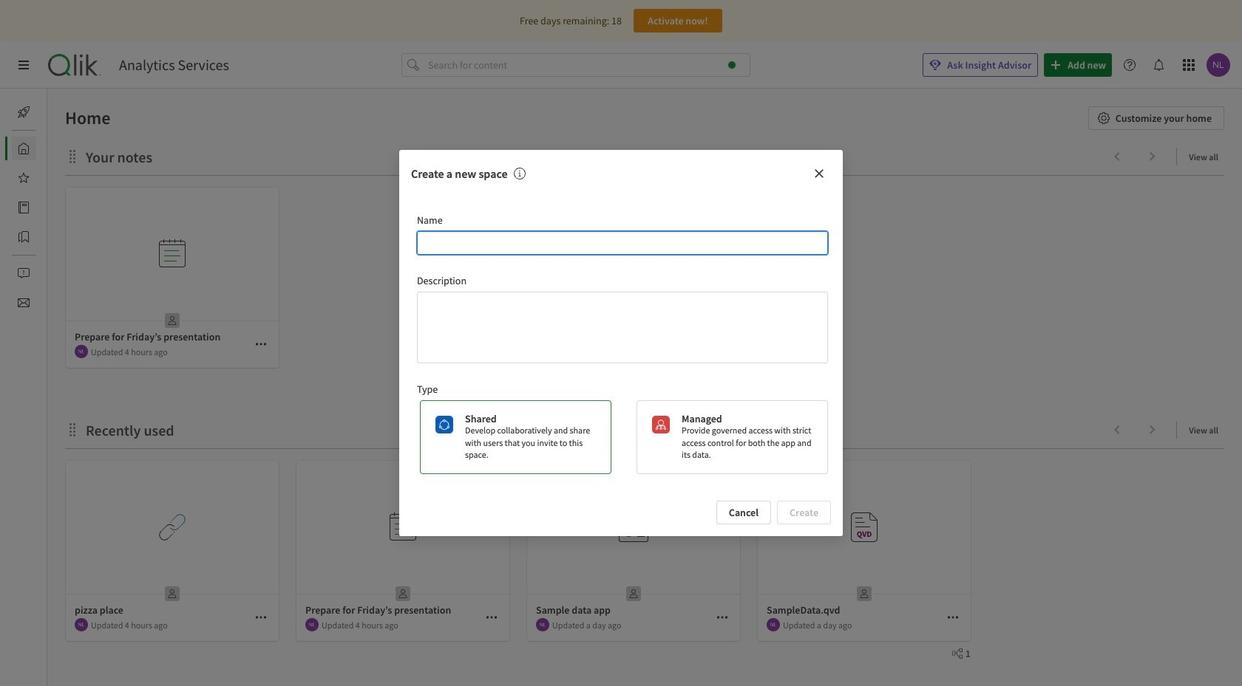 Task type: vqa. For each thing, say whether or not it's contained in the screenshot.
"Alerts" image
yes



Task type: locate. For each thing, give the bounding box(es) containing it.
move collection image
[[65, 149, 80, 164], [65, 423, 80, 437]]

0 vertical spatial move collection image
[[65, 149, 80, 164]]

0 horizontal spatial noah lott image
[[305, 619, 319, 632]]

2 noah lott image from the left
[[767, 619, 780, 632]]

open sidebar menu image
[[18, 59, 30, 71]]

noah lott image
[[75, 345, 88, 359], [75, 619, 88, 632], [536, 619, 549, 632]]

dialog
[[399, 150, 843, 537]]

collections image
[[18, 231, 30, 243]]

None text field
[[417, 231, 828, 255], [417, 292, 828, 364], [417, 231, 828, 255], [417, 292, 828, 364]]

getting started image
[[18, 106, 30, 118]]

alerts image
[[18, 268, 30, 279]]

subscriptions image
[[18, 297, 30, 309]]

home badge image
[[728, 61, 736, 69]]

1 move collection image from the top
[[65, 149, 80, 164]]

analytics services element
[[119, 56, 229, 74]]

noah lott element
[[75, 345, 88, 359], [75, 619, 88, 632], [305, 619, 319, 632], [536, 619, 549, 632], [767, 619, 780, 632]]

noah lott image
[[305, 619, 319, 632], [767, 619, 780, 632]]

1 horizontal spatial noah lott image
[[767, 619, 780, 632]]

catalog image
[[18, 202, 30, 214]]

1 vertical spatial move collection image
[[65, 423, 80, 437]]

main content
[[41, 89, 1242, 687]]

option group
[[414, 401, 828, 475]]

1 noah lott image from the left
[[305, 619, 319, 632]]

favorites image
[[18, 172, 30, 184]]



Task type: describe. For each thing, give the bounding box(es) containing it.
2 move collection image from the top
[[65, 423, 80, 437]]

navigation pane element
[[0, 95, 47, 321]]

home image
[[18, 143, 30, 155]]

close image
[[813, 168, 825, 180]]



